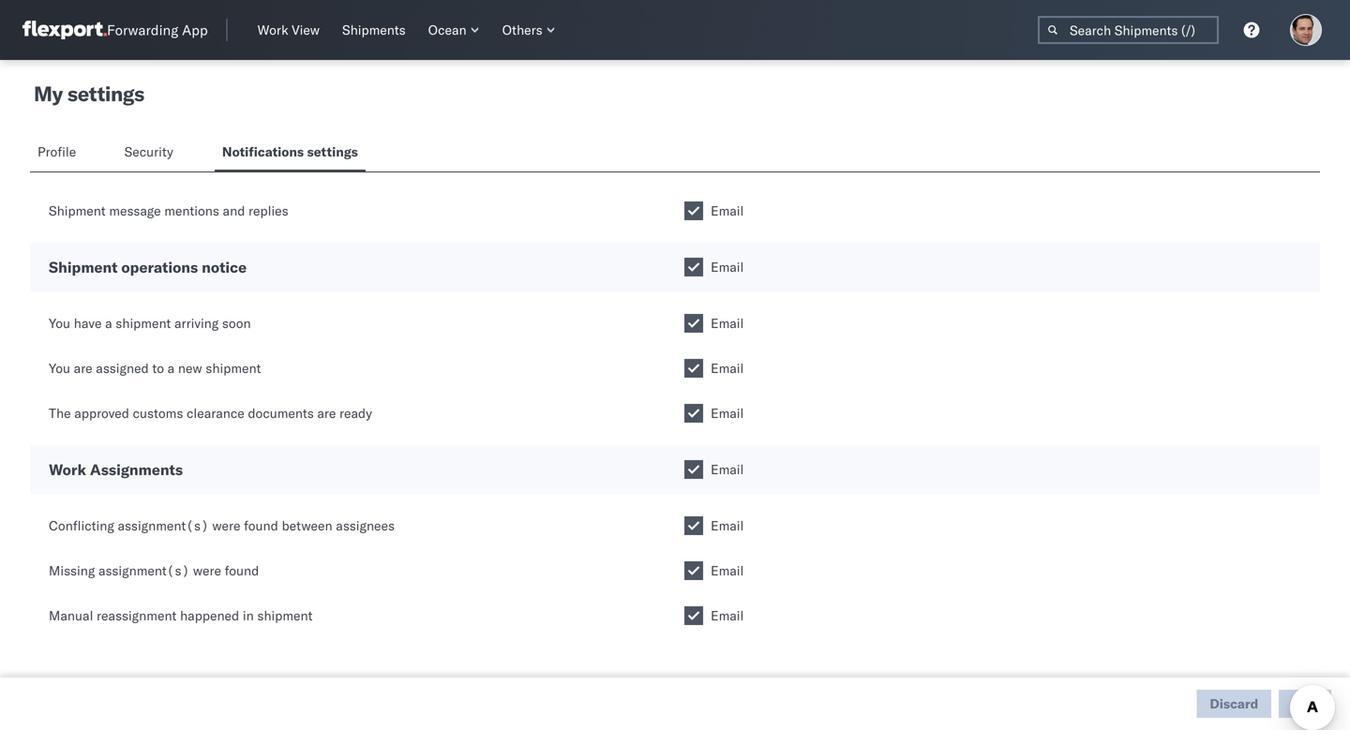 Task type: describe. For each thing, give the bounding box(es) containing it.
in
[[243, 608, 254, 624]]

shipment for shipment message mentions and replies
[[49, 203, 106, 219]]

mentions
[[164, 203, 219, 219]]

happened
[[180, 608, 239, 624]]

missing
[[49, 563, 95, 579]]

assignment(s) for missing
[[98, 563, 190, 579]]

forwarding app
[[107, 21, 208, 39]]

you for you are assigned to a new shipment
[[49, 360, 70, 377]]

message
[[109, 203, 161, 219]]

email for the approved customs clearance documents are ready
[[711, 405, 744, 422]]

the
[[49, 405, 71, 422]]

ready
[[340, 405, 372, 422]]

forwarding
[[107, 21, 178, 39]]

have
[[74, 315, 102, 332]]

settings for my settings
[[67, 81, 144, 106]]

flexport. image
[[23, 21, 107, 39]]

profile
[[38, 144, 76, 160]]

1 vertical spatial shipment
[[206, 360, 261, 377]]

settings for notifications settings
[[307, 144, 358, 160]]

notifications
[[222, 144, 304, 160]]

work view
[[258, 22, 320, 38]]

the approved customs clearance documents are ready
[[49, 405, 372, 422]]

email for missing assignment(s) were found
[[711, 563, 744, 579]]

assignments
[[90, 461, 183, 479]]

email for you have a shipment arriving soon
[[711, 315, 744, 332]]

work assignments
[[49, 461, 183, 479]]

were for conflicting
[[212, 518, 241, 534]]

work for work view
[[258, 22, 288, 38]]

profile button
[[30, 135, 87, 172]]

and
[[223, 203, 245, 219]]

0 vertical spatial shipment
[[116, 315, 171, 332]]

1 horizontal spatial are
[[317, 405, 336, 422]]

work for work assignments
[[49, 461, 86, 479]]

shipment message mentions and replies
[[49, 203, 289, 219]]

manual
[[49, 608, 93, 624]]

you for you have a shipment arriving soon
[[49, 315, 70, 332]]

were for missing
[[193, 563, 221, 579]]

assignment(s) for conflicting
[[118, 518, 209, 534]]

replies
[[249, 203, 289, 219]]

new
[[178, 360, 202, 377]]

ocean button
[[421, 18, 487, 42]]

email for work assignments
[[711, 461, 744, 478]]

email for shipment message mentions and replies
[[711, 203, 744, 219]]

assignees
[[336, 518, 395, 534]]

work view link
[[250, 18, 327, 42]]



Task type: vqa. For each thing, say whether or not it's contained in the screenshot.
the bottommost found
yes



Task type: locate. For each thing, give the bounding box(es) containing it.
conflicting
[[49, 518, 114, 534]]

1 horizontal spatial a
[[168, 360, 175, 377]]

found up the in
[[225, 563, 259, 579]]

a right to
[[168, 360, 175, 377]]

0 horizontal spatial a
[[105, 315, 112, 332]]

settings right the notifications
[[307, 144, 358, 160]]

found left the between
[[244, 518, 278, 534]]

notifications settings
[[222, 144, 358, 160]]

None checkbox
[[685, 202, 703, 220], [685, 404, 703, 423], [685, 517, 703, 536], [685, 202, 703, 220], [685, 404, 703, 423], [685, 517, 703, 536]]

0 vertical spatial settings
[[67, 81, 144, 106]]

6 email from the top
[[711, 461, 744, 478]]

my
[[34, 81, 63, 106]]

5 email from the top
[[711, 405, 744, 422]]

3 email from the top
[[711, 315, 744, 332]]

0 vertical spatial you
[[49, 315, 70, 332]]

a right have
[[105, 315, 112, 332]]

2 email from the top
[[711, 259, 744, 275]]

9 email from the top
[[711, 608, 744, 624]]

notice
[[202, 258, 247, 277]]

you up the
[[49, 360, 70, 377]]

1 vertical spatial you
[[49, 360, 70, 377]]

assignment(s)
[[118, 518, 209, 534], [98, 563, 190, 579]]

found for conflicting assignment(s) were found between assignees
[[244, 518, 278, 534]]

2 you from the top
[[49, 360, 70, 377]]

you are assigned to a new shipment
[[49, 360, 261, 377]]

2 shipment from the top
[[49, 258, 118, 277]]

are left 'ready'
[[317, 405, 336, 422]]

are
[[74, 360, 93, 377], [317, 405, 336, 422]]

settings
[[67, 81, 144, 106], [307, 144, 358, 160]]

security
[[124, 144, 173, 160]]

email for manual reassignment happened in shipment
[[711, 608, 744, 624]]

2 vertical spatial shipment
[[257, 608, 313, 624]]

1 you from the top
[[49, 315, 70, 332]]

assignment(s) up 'missing assignment(s) were found'
[[118, 518, 209, 534]]

shipment up you are assigned to a new shipment
[[116, 315, 171, 332]]

documents
[[248, 405, 314, 422]]

email for conflicting assignment(s) were found between assignees
[[711, 518, 744, 534]]

None checkbox
[[685, 258, 703, 277], [685, 314, 703, 333], [685, 359, 703, 378], [685, 461, 703, 479], [685, 562, 703, 581], [685, 607, 703, 626], [685, 258, 703, 277], [685, 314, 703, 333], [685, 359, 703, 378], [685, 461, 703, 479], [685, 562, 703, 581], [685, 607, 703, 626]]

0 vertical spatial work
[[258, 22, 288, 38]]

assignment(s) up reassignment
[[98, 563, 190, 579]]

shipment right the in
[[257, 608, 313, 624]]

manual reassignment happened in shipment
[[49, 608, 313, 624]]

0 horizontal spatial work
[[49, 461, 86, 479]]

shipment
[[49, 203, 106, 219], [49, 258, 118, 277]]

4 email from the top
[[711, 360, 744, 377]]

assigned
[[96, 360, 149, 377]]

settings right my
[[67, 81, 144, 106]]

shipment right new
[[206, 360, 261, 377]]

between
[[282, 518, 333, 534]]

7 email from the top
[[711, 518, 744, 534]]

were
[[212, 518, 241, 534], [193, 563, 221, 579]]

8 email from the top
[[711, 563, 744, 579]]

you
[[49, 315, 70, 332], [49, 360, 70, 377]]

shipment left message
[[49, 203, 106, 219]]

conflicting assignment(s) were found between assignees
[[49, 518, 395, 534]]

shipment up have
[[49, 258, 118, 277]]

1 vertical spatial were
[[193, 563, 221, 579]]

work inside 'link'
[[258, 22, 288, 38]]

email for shipment operations notice
[[711, 259, 744, 275]]

shipments
[[342, 22, 406, 38]]

1 email from the top
[[711, 203, 744, 219]]

approved
[[74, 405, 129, 422]]

1 vertical spatial a
[[168, 360, 175, 377]]

shipments link
[[335, 18, 413, 42]]

0 vertical spatial assignment(s)
[[118, 518, 209, 534]]

clearance
[[187, 405, 245, 422]]

were left the between
[[212, 518, 241, 534]]

ocean
[[428, 22, 467, 38]]

shipment for shipment operations notice
[[49, 258, 118, 277]]

1 horizontal spatial settings
[[307, 144, 358, 160]]

1 shipment from the top
[[49, 203, 106, 219]]

1 vertical spatial settings
[[307, 144, 358, 160]]

reassignment
[[97, 608, 177, 624]]

1 vertical spatial are
[[317, 405, 336, 422]]

forwarding app link
[[23, 21, 208, 39]]

you left have
[[49, 315, 70, 332]]

email for you are assigned to a new shipment
[[711, 360, 744, 377]]

0 vertical spatial shipment
[[49, 203, 106, 219]]

0 vertical spatial were
[[212, 518, 241, 534]]

Search Shipments (/) text field
[[1038, 16, 1219, 44]]

my settings
[[34, 81, 144, 106]]

1 horizontal spatial work
[[258, 22, 288, 38]]

found for missing assignment(s) were found
[[225, 563, 259, 579]]

customs
[[133, 405, 183, 422]]

0 horizontal spatial settings
[[67, 81, 144, 106]]

a
[[105, 315, 112, 332], [168, 360, 175, 377]]

shipment
[[116, 315, 171, 332], [206, 360, 261, 377], [257, 608, 313, 624]]

were up happened
[[193, 563, 221, 579]]

0 vertical spatial found
[[244, 518, 278, 534]]

app
[[182, 21, 208, 39]]

shipment operations notice
[[49, 258, 247, 277]]

settings inside button
[[307, 144, 358, 160]]

work left view at the top left
[[258, 22, 288, 38]]

security button
[[117, 135, 185, 172]]

1 vertical spatial found
[[225, 563, 259, 579]]

0 vertical spatial are
[[74, 360, 93, 377]]

view
[[292, 22, 320, 38]]

others button
[[495, 18, 563, 42]]

to
[[152, 360, 164, 377]]

1 vertical spatial shipment
[[49, 258, 118, 277]]

notifications settings button
[[215, 135, 366, 172]]

you have a shipment arriving soon
[[49, 315, 251, 332]]

missing assignment(s) were found
[[49, 563, 259, 579]]

0 horizontal spatial are
[[74, 360, 93, 377]]

found
[[244, 518, 278, 534], [225, 563, 259, 579]]

1 vertical spatial assignment(s)
[[98, 563, 190, 579]]

1 vertical spatial work
[[49, 461, 86, 479]]

others
[[502, 22, 543, 38]]

0 vertical spatial a
[[105, 315, 112, 332]]

email
[[711, 203, 744, 219], [711, 259, 744, 275], [711, 315, 744, 332], [711, 360, 744, 377], [711, 405, 744, 422], [711, 461, 744, 478], [711, 518, 744, 534], [711, 563, 744, 579], [711, 608, 744, 624]]

arriving
[[174, 315, 219, 332]]

work
[[258, 22, 288, 38], [49, 461, 86, 479]]

operations
[[121, 258, 198, 277]]

soon
[[222, 315, 251, 332]]

work down the
[[49, 461, 86, 479]]

are left assigned
[[74, 360, 93, 377]]



